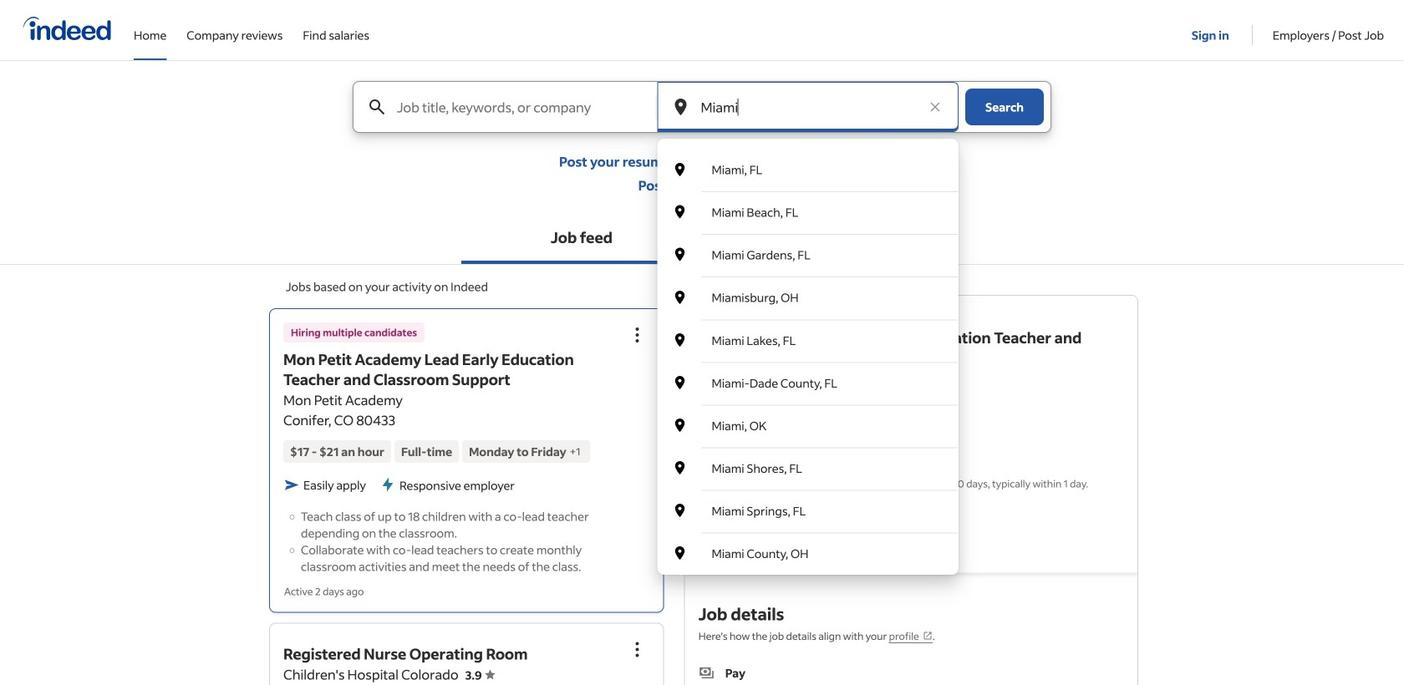Task type: vqa. For each thing, say whether or not it's contained in the screenshot.
3.4 out of 5 stars 'image'
no



Task type: describe. For each thing, give the bounding box(es) containing it.
job actions for mon petit academy lead early education teacher and classroom support is collapsed image
[[627, 325, 648, 345]]

search: Job title, keywords, or company text field
[[394, 82, 655, 132]]

clear location input image
[[927, 99, 944, 115]]



Task type: locate. For each thing, give the bounding box(es) containing it.
job preferences (opens in a new window) image
[[923, 631, 933, 641]]

3.9 out of five stars rating image
[[465, 668, 495, 683]]

Edit location text field
[[697, 82, 919, 132]]

main content
[[0, 81, 1404, 685]]

mon petit academy (opens in a new tab) image
[[806, 375, 818, 386]]

not interested image
[[869, 525, 889, 545]]

job actions for registered nurse operating room is collapsed image
[[627, 640, 648, 660]]

search suggestions list box
[[657, 149, 959, 575]]

None search field
[[339, 81, 1065, 575]]

save this job image
[[818, 525, 838, 545]]

tab list
[[0, 214, 1404, 265]]



